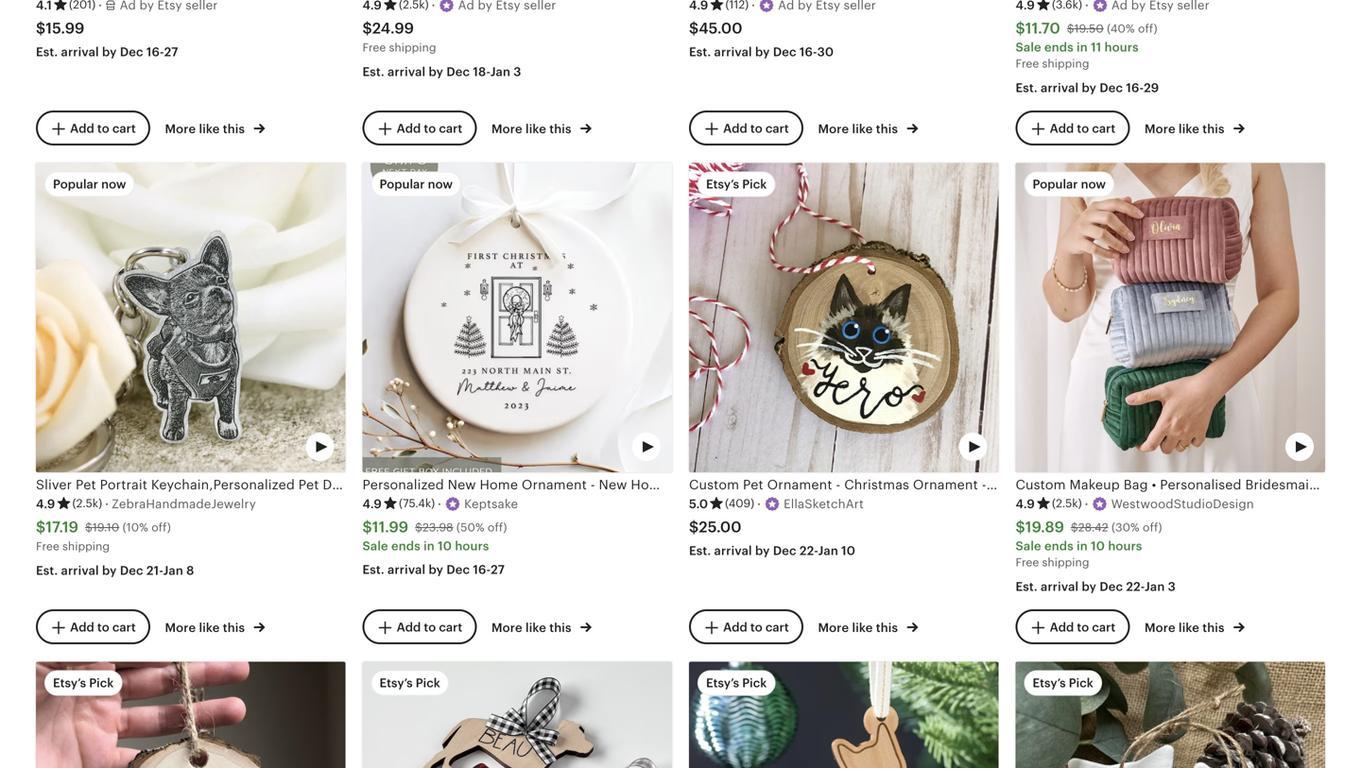 Task type: vqa. For each thing, say whether or not it's contained in the screenshot.
'SHIPS Next DAY - Personalized Toiletry Bag Groomsmen Gift Birthday Gifts For Dad Personalized Gift For Husband Birthday Gift For Man Gift' image
no



Task type: locate. For each thing, give the bounding box(es) containing it.
free down 24.99
[[363, 41, 386, 54]]

1 vertical spatial 3
[[1168, 580, 1176, 594]]

est. down $ 24.99 free shipping
[[363, 65, 385, 79]]

1 etsy's pick link from the left
[[36, 662, 346, 769]]

16- inside $ 45.00 est. arrival by dec 16-30
[[800, 45, 817, 59]]

19.10
[[93, 522, 119, 534]]

cart down $ 45.00 est. arrival by dec 16-30
[[766, 122, 789, 136]]

est.
[[36, 45, 58, 59], [689, 45, 711, 59], [363, 65, 385, 79], [1016, 81, 1038, 95], [689, 544, 711, 558], [363, 563, 385, 577], [36, 564, 58, 578], [1016, 580, 1038, 594]]

- left christmas
[[836, 477, 841, 492]]

$
[[36, 20, 46, 37], [363, 20, 372, 37], [689, 20, 699, 37], [1016, 20, 1026, 37], [1067, 22, 1075, 35], [36, 519, 46, 536], [363, 519, 372, 536], [689, 519, 699, 536], [1016, 519, 1026, 536], [85, 522, 93, 534], [415, 522, 423, 534], [1071, 522, 1078, 534]]

3 - from the left
[[1085, 477, 1090, 492]]

to for add to cart button under $ 15.99 est. arrival by dec 16-27 at the top of page
[[97, 122, 109, 136]]

1 horizontal spatial 4.9
[[363, 497, 382, 511]]

0 vertical spatial 22-
[[800, 544, 818, 558]]

2 horizontal spatial 10
[[1091, 539, 1105, 554]]

0 horizontal spatial 3
[[514, 65, 521, 79]]

add to cart down $ 45.00 est. arrival by dec 16-30
[[723, 122, 789, 136]]

more
[[165, 122, 196, 136], [492, 122, 523, 136], [818, 122, 849, 136], [1145, 122, 1176, 136], [165, 621, 196, 635], [492, 621, 523, 635], [818, 621, 849, 635], [1145, 621, 1176, 635]]

sale inside $ 11.99 $ 23.98 (50% off) sale ends in 10 hours est. arrival by dec 16-27
[[363, 539, 388, 554]]

etsy's for personalised cat christmas ornament | personalised hanging tree decoration | cat clay keepsake | cat clay tag | cat name ornament image
[[1033, 676, 1066, 690]]

1 vertical spatial 27
[[491, 563, 505, 577]]

ends inside $ 11.70 $ 19.50 (40% off) sale ends in 11 hours free shipping
[[1045, 40, 1074, 54]]

add to cart for add to cart button underneath est. arrival by dec 16-29
[[1050, 122, 1116, 136]]

shipping up est. arrival by dec 22-jan 3
[[1042, 556, 1090, 569]]

ornament up $ 25.00 est. arrival by dec 22-jan 10
[[767, 477, 832, 492]]

sale inside "$ 19.89 $ 28.42 (30% off) sale ends in 10 hours free shipping"
[[1016, 539, 1042, 554]]

by inside $ 25.00 est. arrival by dec 22-jan 10
[[755, 544, 770, 558]]

· right (409)
[[757, 497, 761, 511]]

· up the '28.42'
[[1085, 497, 1089, 511]]

4 · from the left
[[1085, 497, 1089, 511]]

add to cart
[[70, 122, 136, 136], [397, 122, 463, 136], [723, 122, 789, 136], [1050, 122, 1116, 136], [70, 621, 136, 635], [397, 621, 463, 635], [723, 621, 789, 635], [1050, 621, 1116, 635]]

ornament
[[767, 477, 832, 492], [913, 477, 978, 492], [1016, 477, 1082, 492], [1124, 477, 1189, 492]]

hours
[[1105, 40, 1139, 54], [455, 539, 489, 554], [1108, 539, 1142, 554]]

jan
[[490, 65, 511, 79], [818, 544, 838, 558], [163, 564, 183, 578], [1145, 580, 1165, 594]]

more like this for add to cart button below $ 11.99 $ 23.98 (50% off) sale ends in 10 hours est. arrival by dec 16-27 more like this link
[[492, 621, 575, 635]]

est. arrival by dec 22-jan 3
[[1016, 580, 1176, 594]]

(409)
[[725, 497, 755, 510]]

pet left "memorial"
[[1201, 477, 1221, 492]]

0 horizontal spatial 22-
[[800, 544, 818, 558]]

ends
[[1045, 40, 1074, 54], [391, 539, 421, 554], [1045, 539, 1074, 554]]

jan for est. arrival by dec 21-jan 8
[[163, 564, 183, 578]]

in inside $ 11.70 $ 19.50 (40% off) sale ends in 11 hours free shipping
[[1077, 40, 1088, 54]]

add for add to cart button below $ 45.00 est. arrival by dec 16-30
[[723, 122, 748, 136]]

this for more like this link corresponding to add to cart button underneath $ 25.00 est. arrival by dec 22-jan 10
[[876, 621, 898, 635]]

22-
[[800, 544, 818, 558], [1126, 580, 1145, 594]]

ornament left cat
[[913, 477, 978, 492]]

27
[[164, 45, 178, 59], [491, 563, 505, 577]]

cart down $ 11.99 $ 23.98 (50% off) sale ends in 10 hours est. arrival by dec 16-27
[[439, 621, 463, 635]]

ends down 11.70
[[1045, 40, 1074, 54]]

est. down 45.00
[[689, 45, 711, 59]]

add to cart button down $ 15.99 est. arrival by dec 16-27 at the top of page
[[36, 111, 150, 146]]

free
[[363, 41, 386, 54], [1016, 57, 1039, 70], [36, 540, 59, 553], [1016, 556, 1039, 569]]

(2.5k) for 17.19
[[72, 497, 102, 510]]

add for add to cart button underneath est. arrival by dec 16-29
[[1050, 122, 1074, 136]]

1 (2.5k) from the left
[[72, 497, 102, 510]]

2 popular now from the left
[[380, 177, 453, 191]]

27 inside $ 15.99 est. arrival by dec 16-27
[[164, 45, 178, 59]]

1 horizontal spatial now
[[428, 177, 453, 191]]

1 now from the left
[[101, 177, 126, 191]]

0 vertical spatial 3
[[514, 65, 521, 79]]

in
[[1077, 40, 1088, 54], [424, 539, 435, 554], [1077, 539, 1088, 554]]

hours inside $ 11.99 $ 23.98 (50% off) sale ends in 10 hours est. arrival by dec 16-27
[[455, 539, 489, 554]]

add for add to cart button under $ 15.99 est. arrival by dec 16-27 at the top of page
[[70, 122, 94, 136]]

to for add to cart button underneath est. arrival by dec 18-jan 3
[[424, 122, 436, 136]]

est. down 11.99
[[363, 563, 385, 577]]

pick
[[742, 177, 767, 191], [89, 676, 114, 690], [416, 676, 440, 690], [742, 676, 767, 690], [1069, 676, 1094, 690]]

dog
[[1094, 477, 1120, 492]]

like for more like this link associated with add to cart button underneath est. arrival by dec 16-29
[[1179, 122, 1200, 136]]

ends inside $ 11.99 $ 23.98 (50% off) sale ends in 10 hours est. arrival by dec 16-27
[[391, 539, 421, 554]]

21-
[[146, 564, 163, 578]]

like for more like this link for add to cart button under est. arrival by dec 21-jan 8
[[199, 621, 220, 635]]

add to cart down est. arrival by dec 18-jan 3
[[397, 122, 463, 136]]

now for 19.89
[[1081, 177, 1106, 191]]

ornament right the dog
[[1124, 477, 1189, 492]]

to down $ 45.00 est. arrival by dec 16-30
[[751, 122, 763, 136]]

add to cart for add to cart button under $ 15.99 est. arrival by dec 16-27 at the top of page
[[70, 122, 136, 136]]

0 horizontal spatial 4.9
[[36, 497, 55, 511]]

pet up (409)
[[743, 477, 764, 492]]

sale down the 19.89
[[1016, 539, 1042, 554]]

0 horizontal spatial 10
[[438, 539, 452, 554]]

arrival down $ 17.19 $ 19.10 (10% off) free shipping
[[61, 564, 99, 578]]

cart for add to cart button underneath est. arrival by dec 16-29
[[1092, 122, 1116, 136]]

hours for 19.89
[[1108, 539, 1142, 554]]

arrival down '25.00'
[[714, 544, 752, 558]]

cart for add to cart button underneath $ 25.00 est. arrival by dec 22-jan 10
[[766, 621, 789, 635]]

dec inside $ 25.00 est. arrival by dec 22-jan 10
[[773, 544, 797, 558]]

1 vertical spatial 22-
[[1126, 580, 1145, 594]]

off) inside $ 11.99 $ 23.98 (50% off) sale ends in 10 hours est. arrival by dec 16-27
[[488, 522, 507, 534]]

4.9 up the 19.89
[[1016, 497, 1035, 511]]

add to cart down est. arrival by dec 16-29
[[1050, 122, 1116, 136]]

- left the dog
[[1085, 477, 1090, 492]]

10
[[438, 539, 452, 554], [1091, 539, 1105, 554], [842, 544, 856, 558]]

now
[[101, 177, 126, 191], [428, 177, 453, 191], [1081, 177, 1106, 191]]

3 popular from the left
[[1033, 177, 1078, 191]]

dec inside $ 15.99 est. arrival by dec 16-27
[[120, 45, 143, 59]]

· up the 19.10
[[105, 497, 109, 511]]

by
[[102, 45, 117, 59], [755, 45, 770, 59], [429, 65, 443, 79], [1082, 81, 1097, 95], [755, 544, 770, 558], [429, 563, 443, 577], [102, 564, 117, 578], [1082, 580, 1097, 594]]

19.89
[[1026, 519, 1064, 536]]

3 popular now from the left
[[1033, 177, 1106, 191]]

sale
[[1016, 40, 1042, 54], [363, 539, 388, 554], [1016, 539, 1042, 554]]

·
[[105, 497, 109, 511], [438, 497, 442, 511], [757, 497, 761, 511], [1085, 497, 1089, 511]]

30
[[817, 45, 834, 59]]

2 now from the left
[[428, 177, 453, 191]]

3 4.9 from the left
[[1016, 497, 1035, 511]]

pick for personalised cat christmas ornament | personalised hanging tree decoration | cat clay keepsake | cat clay tag | cat name ornament image product video element
[[1069, 676, 1094, 690]]

to down $ 11.99 $ 23.98 (50% off) sale ends in 10 hours est. arrival by dec 16-27
[[424, 621, 436, 635]]

popular now
[[53, 177, 126, 191], [380, 177, 453, 191], [1033, 177, 1106, 191]]

- left "memorial"
[[1192, 477, 1197, 492]]

to down $ 15.99 est. arrival by dec 16-27 at the top of page
[[97, 122, 109, 136]]

hours down (50%
[[455, 539, 489, 554]]

5.0
[[689, 497, 708, 511]]

2 · from the left
[[438, 497, 442, 511]]

free down the 19.89
[[1016, 556, 1039, 569]]

0 horizontal spatial popular
[[53, 177, 98, 191]]

product video element
[[36, 163, 346, 473], [363, 163, 672, 473], [689, 163, 999, 473], [1016, 163, 1325, 473], [363, 662, 672, 769], [689, 662, 999, 769], [1016, 662, 1325, 769]]

1 popular now from the left
[[53, 177, 126, 191]]

product video element for custom pet ornament -  christmas ornament - cat ornament - dog ornament - pet memorial image
[[689, 163, 999, 473]]

16- inside $ 15.99 est. arrival by dec 16-27
[[146, 45, 164, 59]]

est. down 15.99
[[36, 45, 58, 59]]

off) right (10%
[[151, 522, 171, 534]]

dec
[[120, 45, 143, 59], [773, 45, 797, 59], [447, 65, 470, 79], [1100, 81, 1123, 95], [773, 544, 797, 558], [447, 563, 470, 577], [120, 564, 143, 578], [1100, 580, 1123, 594]]

1 horizontal spatial (2.5k)
[[1052, 497, 1082, 510]]

add to cart for add to cart button under est. arrival by dec 21-jan 8
[[70, 621, 136, 635]]

0 horizontal spatial now
[[101, 177, 126, 191]]

(2.5k)
[[72, 497, 102, 510], [1052, 497, 1082, 510]]

off)
[[1138, 22, 1158, 35], [151, 522, 171, 534], [488, 522, 507, 534], [1143, 522, 1162, 534]]

22- inside $ 25.00 est. arrival by dec 22-jan 10
[[800, 544, 818, 558]]

1 horizontal spatial 10
[[842, 544, 856, 558]]

more for add to cart button underneath est. arrival by dec 22-jan 3
[[1145, 621, 1176, 635]]

$ 45.00 est. arrival by dec 16-30
[[689, 20, 834, 59]]

(2.5k) for 19.89
[[1052, 497, 1082, 510]]

off) right (30%
[[1143, 522, 1162, 534]]

off) inside $ 11.70 $ 19.50 (40% off) sale ends in 11 hours free shipping
[[1138, 22, 1158, 35]]

pick for product video element corresponding to custom dog cat pet silhouette ornaments 'image'
[[416, 676, 440, 690]]

1 horizontal spatial 3
[[1168, 580, 1176, 594]]

cat memorial ornament [personalized  pet memorial, pet loss gift, kitten sympathy gift, in loving memory, wood christmas ornament] image
[[689, 662, 999, 769]]

2 horizontal spatial popular now
[[1033, 177, 1106, 191]]

like for more like this link related to add to cart button under $ 15.99 est. arrival by dec 16-27 at the top of page
[[199, 122, 220, 136]]

16-
[[146, 45, 164, 59], [800, 45, 817, 59], [1126, 81, 1144, 95], [473, 563, 491, 577]]

dec inside $ 11.99 $ 23.98 (50% off) sale ends in 10 hours est. arrival by dec 16-27
[[447, 563, 470, 577]]

hours inside "$ 19.89 $ 28.42 (30% off) sale ends in 10 hours free shipping"
[[1108, 539, 1142, 554]]

10 inside $ 11.99 $ 23.98 (50% off) sale ends in 10 hours est. arrival by dec 16-27
[[438, 539, 452, 554]]

sale for 11.99
[[363, 539, 388, 554]]

etsy's
[[706, 177, 739, 191], [53, 676, 86, 690], [380, 676, 413, 690], [706, 676, 739, 690], [1033, 676, 1066, 690]]

shipping down the 19.10
[[62, 540, 110, 553]]

- left cat
[[982, 477, 987, 492]]

add to cart for add to cart button below $ 11.99 $ 23.98 (50% off) sale ends in 10 hours est. arrival by dec 16-27
[[397, 621, 463, 635]]

jan for est. arrival by dec 18-jan 3
[[490, 65, 511, 79]]

ends down 11.99
[[391, 539, 421, 554]]

add for add to cart button underneath est. arrival by dec 18-jan 3
[[397, 122, 421, 136]]

(50%
[[457, 522, 485, 534]]

shipping
[[389, 41, 436, 54], [1042, 57, 1090, 70], [62, 540, 110, 553], [1042, 556, 1090, 569]]

ornament up the 19.89
[[1016, 477, 1082, 492]]

(2.5k) up the 19.89
[[1052, 497, 1082, 510]]

like for more like this link for add to cart button underneath est. arrival by dec 22-jan 3
[[1179, 621, 1200, 635]]

10 down christmas
[[842, 544, 856, 558]]

est. inside $ 45.00 est. arrival by dec 16-30
[[689, 45, 711, 59]]

to for add to cart button under est. arrival by dec 21-jan 8
[[97, 621, 109, 635]]

cart down est. arrival by dec 16-29
[[1092, 122, 1116, 136]]

to for add to cart button below $ 11.99 $ 23.98 (50% off) sale ends in 10 hours est. arrival by dec 16-27
[[424, 621, 436, 635]]

in inside $ 11.99 $ 23.98 (50% off) sale ends in 10 hours est. arrival by dec 16-27
[[424, 539, 435, 554]]

to down est. arrival by dec 16-29
[[1077, 122, 1089, 136]]

· for 11.99
[[438, 497, 442, 511]]

pick for product video element corresponding to the 'cat memorial ornament [personalized  pet memorial, pet loss gift, kitten sympathy gift, in loving memory, wood christmas ornament]' image
[[742, 676, 767, 690]]

shipping up est. arrival by dec 16-29
[[1042, 57, 1090, 70]]

1 horizontal spatial 27
[[491, 563, 505, 577]]

free down 11.70
[[1016, 57, 1039, 70]]

popular
[[53, 177, 98, 191], [380, 177, 425, 191], [1033, 177, 1078, 191]]

ends down the 19.89
[[1045, 539, 1074, 554]]

16- inside $ 11.99 $ 23.98 (50% off) sale ends in 10 hours est. arrival by dec 16-27
[[473, 563, 491, 577]]

etsy's pick link
[[36, 662, 346, 769], [363, 662, 672, 769], [689, 662, 999, 769], [1016, 662, 1325, 769]]

est. inside $ 25.00 est. arrival by dec 22-jan 10
[[689, 544, 711, 558]]

2 popular from the left
[[380, 177, 425, 191]]

arrival
[[61, 45, 99, 59], [714, 45, 752, 59], [388, 65, 426, 79], [1041, 81, 1079, 95], [714, 544, 752, 558], [388, 563, 426, 577], [61, 564, 99, 578], [1041, 580, 1079, 594]]

free inside $ 17.19 $ 19.10 (10% off) free shipping
[[36, 540, 59, 553]]

christmas
[[844, 477, 910, 492]]

arrival down 11.99
[[388, 563, 426, 577]]

cart for add to cart button under $ 15.99 est. arrival by dec 16-27 at the top of page
[[112, 122, 136, 136]]

etsy's pick
[[706, 177, 767, 191], [53, 676, 114, 690], [380, 676, 440, 690], [706, 676, 767, 690], [1033, 676, 1094, 690]]

hand painted pet ornament, pet wood slice ornament, custom pet ornament, christmas pet gift, dog mom gift image
[[36, 662, 346, 769]]

arrival down 15.99
[[61, 45, 99, 59]]

0 horizontal spatial 27
[[164, 45, 178, 59]]

more like this for add to cart button below $ 45.00 est. arrival by dec 16-30's more like this link
[[818, 122, 901, 136]]

4 ornament from the left
[[1124, 477, 1189, 492]]

hours down (30%
[[1108, 539, 1142, 554]]

free down '17.19'
[[36, 540, 59, 553]]

add
[[70, 122, 94, 136], [397, 122, 421, 136], [723, 122, 748, 136], [1050, 122, 1074, 136], [70, 621, 94, 635], [397, 621, 421, 635], [723, 621, 748, 635], [1050, 621, 1074, 635]]

arrival down $ 11.70 $ 19.50 (40% off) sale ends in 11 hours free shipping at right top
[[1041, 81, 1079, 95]]

popular now for 11.99
[[380, 177, 453, 191]]

add to cart button
[[36, 111, 150, 146], [363, 111, 477, 146], [689, 111, 803, 146], [1016, 111, 1130, 146], [36, 610, 150, 645], [363, 610, 477, 645], [689, 610, 803, 645], [1016, 610, 1130, 645]]

add to cart button down est. arrival by dec 22-jan 3
[[1016, 610, 1130, 645]]

sale down 11.99
[[363, 539, 388, 554]]

in down the '28.42'
[[1077, 539, 1088, 554]]

10 down 23.98
[[438, 539, 452, 554]]

off) for 11.70
[[1138, 22, 1158, 35]]

this for more like this link for add to cart button underneath est. arrival by dec 22-jan 3
[[1203, 621, 1225, 635]]

est. arrival by dec 18-jan 3
[[363, 65, 521, 79]]

10 inside "$ 19.89 $ 28.42 (30% off) sale ends in 10 hours free shipping"
[[1091, 539, 1105, 554]]

cart down est. arrival by dec 21-jan 8
[[112, 621, 136, 635]]

$ 11.70 $ 19.50 (40% off) sale ends in 11 hours free shipping
[[1016, 20, 1158, 70]]

hours inside $ 11.70 $ 19.50 (40% off) sale ends in 11 hours free shipping
[[1105, 40, 1139, 54]]

this
[[223, 122, 245, 136], [549, 122, 572, 136], [876, 122, 898, 136], [1203, 122, 1225, 136], [223, 621, 245, 635], [549, 621, 572, 635], [876, 621, 898, 635], [1203, 621, 1225, 635]]

10 down the '28.42'
[[1091, 539, 1105, 554]]

ends inside "$ 19.89 $ 28.42 (30% off) sale ends in 10 hours free shipping"
[[1045, 539, 1074, 554]]

more like this for more like this link related to add to cart button under $ 15.99 est. arrival by dec 16-27 at the top of page
[[165, 122, 248, 136]]

cart down est. arrival by dec 22-jan 3
[[1092, 621, 1116, 635]]

$ inside $ 15.99 est. arrival by dec 16-27
[[36, 20, 46, 37]]

in inside "$ 19.89 $ 28.42 (30% off) sale ends in 10 hours free shipping"
[[1077, 539, 1088, 554]]

off) inside "$ 19.89 $ 28.42 (30% off) sale ends in 10 hours free shipping"
[[1143, 522, 1162, 534]]

product video element for personalised cat christmas ornament | personalised hanging tree decoration | cat clay keepsake | cat clay tag | cat name ornament image
[[1016, 662, 1325, 769]]

like
[[199, 122, 220, 136], [526, 122, 546, 136], [852, 122, 873, 136], [1179, 122, 1200, 136], [199, 621, 220, 635], [526, 621, 546, 635], [852, 621, 873, 635], [1179, 621, 1200, 635]]

custom pet ornament -  christmas ornament - cat ornament - dog ornament - pet memorial
[[689, 477, 1285, 492]]

more for add to cart button underneath est. arrival by dec 18-jan 3
[[492, 122, 523, 136]]

product video element for personalized new home ornament - new home christmas ornament - wreath new house ornament 'image'
[[363, 163, 672, 473]]

to for add to cart button underneath $ 25.00 est. arrival by dec 22-jan 10
[[751, 621, 763, 635]]

cart down $ 15.99 est. arrival by dec 16-27 at the top of page
[[112, 122, 136, 136]]

more for add to cart button below $ 11.99 $ 23.98 (50% off) sale ends in 10 hours est. arrival by dec 16-27
[[492, 621, 523, 635]]

cart down $ 25.00 est. arrival by dec 22-jan 10
[[766, 621, 789, 635]]

add to cart down est. arrival by dec 22-jan 3
[[1050, 621, 1116, 635]]

now for 17.19
[[101, 177, 126, 191]]

1 popular from the left
[[53, 177, 98, 191]]

to down est. arrival by dec 18-jan 3
[[424, 122, 436, 136]]

off) right (40%
[[1138, 22, 1158, 35]]

2 horizontal spatial 4.9
[[1016, 497, 1035, 511]]

3 now from the left
[[1081, 177, 1106, 191]]

in for 11.70
[[1077, 40, 1088, 54]]

cart for add to cart button below $ 45.00 est. arrival by dec 16-30
[[766, 122, 789, 136]]

23.98
[[423, 522, 453, 534]]

2 (2.5k) from the left
[[1052, 497, 1082, 510]]

arrival down $ 24.99 free shipping
[[388, 65, 426, 79]]

off) right (50%
[[488, 522, 507, 534]]

2 horizontal spatial popular
[[1033, 177, 1078, 191]]

0 horizontal spatial pet
[[743, 477, 764, 492]]

hours for 11.70
[[1105, 40, 1139, 54]]

sale inside $ 11.70 $ 19.50 (40% off) sale ends in 11 hours free shipping
[[1016, 40, 1042, 54]]

add to cart down $ 25.00 est. arrival by dec 22-jan 10
[[723, 621, 789, 635]]

more for add to cart button under est. arrival by dec 21-jan 8
[[165, 621, 196, 635]]

like for more like this link corresponding to add to cart button underneath $ 25.00 est. arrival by dec 22-jan 10
[[852, 621, 873, 635]]

$ inside $ 25.00 est. arrival by dec 22-jan 10
[[689, 519, 699, 536]]

3 ornament from the left
[[1016, 477, 1082, 492]]

add to cart button down est. arrival by dec 18-jan 3
[[363, 111, 477, 146]]

etsy's pick for product video element corresponding to the 'cat memorial ornament [personalized  pet memorial, pet loss gift, kitten sympathy gift, in loving memory, wood christmas ornament]' image
[[706, 676, 767, 690]]

4.9 up '17.19'
[[36, 497, 55, 511]]

1 4.9 from the left
[[36, 497, 55, 511]]

to
[[97, 122, 109, 136], [424, 122, 436, 136], [751, 122, 763, 136], [1077, 122, 1089, 136], [97, 621, 109, 635], [424, 621, 436, 635], [751, 621, 763, 635], [1077, 621, 1089, 635]]

hours down (40%
[[1105, 40, 1139, 54]]

add to cart for add to cart button underneath est. arrival by dec 18-jan 3
[[397, 122, 463, 136]]

add for add to cart button under est. arrival by dec 21-jan 8
[[70, 621, 94, 635]]

10 for 11.99
[[438, 539, 452, 554]]

0 horizontal spatial (2.5k)
[[72, 497, 102, 510]]

cart
[[112, 122, 136, 136], [439, 122, 463, 136], [766, 122, 789, 136], [1092, 122, 1116, 136], [112, 621, 136, 635], [439, 621, 463, 635], [766, 621, 789, 635], [1092, 621, 1116, 635]]

1 horizontal spatial pet
[[1201, 477, 1221, 492]]

1 horizontal spatial popular
[[380, 177, 425, 191]]

add to cart down $ 11.99 $ 23.98 (50% off) sale ends in 10 hours est. arrival by dec 16-27
[[397, 621, 463, 635]]

more like this link
[[165, 118, 265, 138], [492, 118, 592, 138], [818, 118, 918, 138], [1145, 118, 1245, 138], [165, 618, 265, 637], [492, 618, 592, 637], [818, 618, 918, 637], [1145, 618, 1245, 637]]

2 4.9 from the left
[[363, 497, 382, 511]]

more like this
[[165, 122, 248, 136], [492, 122, 575, 136], [818, 122, 901, 136], [1145, 122, 1228, 136], [165, 621, 248, 635], [492, 621, 575, 635], [818, 621, 901, 635], [1145, 621, 1228, 635]]

15.99
[[46, 20, 84, 37]]

24.99
[[372, 20, 414, 37]]

by inside $ 15.99 est. arrival by dec 16-27
[[102, 45, 117, 59]]

add to cart button down $ 25.00 est. arrival by dec 22-jan 10
[[689, 610, 803, 645]]

to down est. arrival by dec 21-jan 8
[[97, 621, 109, 635]]

to for add to cart button underneath est. arrival by dec 16-29
[[1077, 122, 1089, 136]]

add to cart down est. arrival by dec 21-jan 8
[[70, 621, 136, 635]]

to down $ 25.00 est. arrival by dec 22-jan 10
[[751, 621, 763, 635]]

dec inside $ 45.00 est. arrival by dec 16-30
[[773, 45, 797, 59]]

more like this for more like this link related to add to cart button underneath est. arrival by dec 18-jan 3
[[492, 122, 575, 136]]

this for add to cart button below $ 11.99 $ 23.98 (50% off) sale ends in 10 hours est. arrival by dec 16-27 more like this link
[[549, 621, 572, 635]]

to down est. arrival by dec 22-jan 3
[[1077, 621, 1089, 635]]

hours for 11.99
[[455, 539, 489, 554]]

arrival down 45.00
[[714, 45, 752, 59]]

0 horizontal spatial popular now
[[53, 177, 126, 191]]

arrival inside $ 15.99 est. arrival by dec 16-27
[[61, 45, 99, 59]]

3
[[514, 65, 521, 79], [1168, 580, 1176, 594]]

1 · from the left
[[105, 497, 109, 511]]

like for add to cart button below $ 45.00 est. arrival by dec 16-30's more like this link
[[852, 122, 873, 136]]

add for add to cart button underneath est. arrival by dec 22-jan 3
[[1050, 621, 1074, 635]]

off) inside $ 17.19 $ 19.10 (10% off) free shipping
[[151, 522, 171, 534]]

pet
[[743, 477, 764, 492], [1201, 477, 1221, 492]]

18-
[[473, 65, 490, 79]]

more for add to cart button below $ 45.00 est. arrival by dec 16-30
[[818, 122, 849, 136]]

sale down 11.70
[[1016, 40, 1042, 54]]

· right (75.4k)
[[438, 497, 442, 511]]

add for add to cart button below $ 11.99 $ 23.98 (50% off) sale ends in 10 hours est. arrival by dec 16-27
[[397, 621, 421, 635]]

4.9 up 11.99
[[363, 497, 382, 511]]

add to cart button down $ 11.99 $ 23.98 (50% off) sale ends in 10 hours est. arrival by dec 16-27
[[363, 610, 477, 645]]

off) for 19.89
[[1143, 522, 1162, 534]]

0 vertical spatial 27
[[164, 45, 178, 59]]

custom dog cat pet silhouette ornaments image
[[363, 662, 672, 769]]

4.9
[[36, 497, 55, 511], [363, 497, 382, 511], [1016, 497, 1035, 511]]

2 horizontal spatial now
[[1081, 177, 1106, 191]]

like for more like this link related to add to cart button underneath est. arrival by dec 18-jan 3
[[526, 122, 546, 136]]

add to cart down $ 15.99 est. arrival by dec 16-27 at the top of page
[[70, 122, 136, 136]]

1 horizontal spatial popular now
[[380, 177, 453, 191]]

1 - from the left
[[836, 477, 841, 492]]

est. arrival by dec 16-29
[[1016, 81, 1159, 95]]

est. down '25.00'
[[689, 544, 711, 558]]

off) for 17.19
[[151, 522, 171, 534]]

shipping down 24.99
[[389, 41, 436, 54]]

-
[[836, 477, 841, 492], [982, 477, 987, 492], [1085, 477, 1090, 492], [1192, 477, 1197, 492]]

in down 23.98
[[424, 539, 435, 554]]

custom
[[689, 477, 739, 492]]

cart down est. arrival by dec 18-jan 3
[[439, 122, 463, 136]]

in left 11
[[1077, 40, 1088, 54]]

shipping inside "$ 19.89 $ 28.42 (30% off) sale ends in 10 hours free shipping"
[[1042, 556, 1090, 569]]

(2.5k) up the 19.10
[[72, 497, 102, 510]]



Task type: describe. For each thing, give the bounding box(es) containing it.
17.19
[[46, 519, 79, 536]]

product video element for the 'cat memorial ornament [personalized  pet memorial, pet loss gift, kitten sympathy gift, in loving memory, wood christmas ornament]' image
[[689, 662, 999, 769]]

2 - from the left
[[982, 477, 987, 492]]

to for add to cart button below $ 45.00 est. arrival by dec 16-30
[[751, 122, 763, 136]]

free inside $ 24.99 free shipping
[[363, 41, 386, 54]]

· for 19.89
[[1085, 497, 1089, 511]]

11
[[1091, 40, 1102, 54]]

add for add to cart button underneath $ 25.00 est. arrival by dec 22-jan 10
[[723, 621, 748, 635]]

this for more like this link related to add to cart button underneath est. arrival by dec 18-jan 3
[[549, 122, 572, 136]]

arrival inside $ 11.99 $ 23.98 (50% off) sale ends in 10 hours est. arrival by dec 16-27
[[388, 563, 426, 577]]

etsy's for the 'cat memorial ornament [personalized  pet memorial, pet loss gift, kitten sympathy gift, in loving memory, wood christmas ornament]' image
[[706, 676, 739, 690]]

more like this link for add to cart button below $ 11.99 $ 23.98 (50% off) sale ends in 10 hours est. arrival by dec 16-27
[[492, 618, 592, 637]]

free inside "$ 19.89 $ 28.42 (30% off) sale ends in 10 hours free shipping"
[[1016, 556, 1039, 569]]

28.42
[[1078, 522, 1109, 534]]

more like this link for add to cart button underneath est. arrival by dec 22-jan 3
[[1145, 618, 1245, 637]]

ends for 11.99
[[391, 539, 421, 554]]

by inside $ 45.00 est. arrival by dec 16-30
[[755, 45, 770, 59]]

3 for dec 22-jan 3
[[1168, 580, 1176, 594]]

add to cart for add to cart button underneath est. arrival by dec 22-jan 3
[[1050, 621, 1116, 635]]

sale for 11.70
[[1016, 40, 1042, 54]]

add to cart button down est. arrival by dec 21-jan 8
[[36, 610, 150, 645]]

2 etsy's pick link from the left
[[363, 662, 672, 769]]

in for 19.89
[[1077, 539, 1088, 554]]

free inside $ 11.70 $ 19.50 (40% off) sale ends in 11 hours free shipping
[[1016, 57, 1039, 70]]

cart for add to cart button under est. arrival by dec 21-jan 8
[[112, 621, 136, 635]]

(75.4k)
[[399, 497, 435, 510]]

off) for 11.99
[[488, 522, 507, 534]]

this for more like this link for add to cart button under est. arrival by dec 21-jan 8
[[223, 621, 245, 635]]

shipping inside $ 24.99 free shipping
[[389, 41, 436, 54]]

est. down the 19.89
[[1016, 580, 1038, 594]]

10 inside $ 25.00 est. arrival by dec 22-jan 10
[[842, 544, 856, 558]]

cart for add to cart button below $ 11.99 $ 23.98 (50% off) sale ends in 10 hours est. arrival by dec 16-27
[[439, 621, 463, 635]]

1 horizontal spatial 22-
[[1126, 580, 1145, 594]]

cart for add to cart button underneath est. arrival by dec 18-jan 3
[[439, 122, 463, 136]]

personalized new home ornament - new home christmas ornament - wreath new house ornament image
[[363, 163, 672, 473]]

this for add to cart button below $ 45.00 est. arrival by dec 16-30's more like this link
[[876, 122, 898, 136]]

$ inside $ 24.99 free shipping
[[363, 20, 372, 37]]

more for add to cart button under $ 15.99 est. arrival by dec 16-27 at the top of page
[[165, 122, 196, 136]]

by inside $ 11.99 $ 23.98 (50% off) sale ends in 10 hours est. arrival by dec 16-27
[[429, 563, 443, 577]]

etsy's pick for product video element corresponding to custom dog cat pet silhouette ornaments 'image'
[[380, 676, 440, 690]]

more like this link for add to cart button under $ 15.99 est. arrival by dec 16-27 at the top of page
[[165, 118, 265, 138]]

now for 11.99
[[428, 177, 453, 191]]

est. down 11.70
[[1016, 81, 1038, 95]]

(30%
[[1112, 522, 1140, 534]]

arrival inside $ 25.00 est. arrival by dec 22-jan 10
[[714, 544, 752, 558]]

sale for 19.89
[[1016, 539, 1042, 554]]

custom pet ornament -  christmas ornament - cat ornament - dog ornament - pet memorial image
[[689, 163, 999, 473]]

(40%
[[1107, 22, 1135, 35]]

product video element for custom dog cat pet silhouette ornaments 'image'
[[363, 662, 672, 769]]

custom makeup bag • personalised bridesmaid gifts • wedding gift • travel toiletry bag • cosmetic bag • birthday gift • wedding favors image
[[1016, 163, 1325, 473]]

4.9 for 19.89
[[1016, 497, 1035, 511]]

product video element for custom makeup bag • personalised bridesmaid gifts • wedding gift • travel toiletry bag • cosmetic bag • birthday gift • wedding favors image
[[1016, 163, 1325, 473]]

etsy's pick for personalised cat christmas ornament | personalised hanging tree decoration | cat clay keepsake | cat clay tag | cat name ornament image product video element
[[1033, 676, 1094, 690]]

product video element for sliver pet portrait keychain,personalized pet dog memorial keyring,engraved photo keychain,custom lover gift,pet memorial gift,dog keychain
[[36, 163, 346, 473]]

popular now for 17.19
[[53, 177, 126, 191]]

add to cart for add to cart button underneath $ 25.00 est. arrival by dec 22-jan 10
[[723, 621, 789, 635]]

29
[[1144, 81, 1159, 95]]

4 etsy's pick link from the left
[[1016, 662, 1325, 769]]

2 pet from the left
[[1201, 477, 1221, 492]]

sliver pet portrait keychain,personalized pet dog memorial keyring,engraved photo keychain,custom lover gift,pet memorial gift,dog keychain image
[[36, 163, 346, 473]]

popular for 11.99
[[380, 177, 425, 191]]

$ 25.00 est. arrival by dec 22-jan 10
[[689, 519, 856, 558]]

more like this link for add to cart button underneath est. arrival by dec 16-29
[[1145, 118, 1245, 138]]

$ 17.19 $ 19.10 (10% off) free shipping
[[36, 519, 171, 553]]

$ 19.89 $ 28.42 (30% off) sale ends in 10 hours free shipping
[[1016, 519, 1162, 569]]

· for 17.19
[[105, 497, 109, 511]]

jan inside $ 25.00 est. arrival by dec 22-jan 10
[[818, 544, 838, 558]]

in for 11.99
[[424, 539, 435, 554]]

this for more like this link associated with add to cart button underneath est. arrival by dec 16-29
[[1203, 122, 1225, 136]]

3 for dec 18-jan 3
[[514, 65, 521, 79]]

3 etsy's pick link from the left
[[689, 662, 999, 769]]

this for more like this link related to add to cart button under $ 15.99 est. arrival by dec 16-27 at the top of page
[[223, 122, 245, 136]]

(10%
[[123, 522, 148, 534]]

$ inside $ 45.00 est. arrival by dec 16-30
[[689, 20, 699, 37]]

8
[[186, 564, 194, 578]]

more for add to cart button underneath est. arrival by dec 16-29
[[1145, 122, 1176, 136]]

10 for 19.89
[[1091, 539, 1105, 554]]

25.00
[[699, 519, 742, 536]]

shipping inside $ 11.70 $ 19.50 (40% off) sale ends in 11 hours free shipping
[[1042, 57, 1090, 70]]

4.9 for 17.19
[[36, 497, 55, 511]]

$ 11.99 $ 23.98 (50% off) sale ends in 10 hours est. arrival by dec 16-27
[[363, 519, 507, 577]]

more like this link for add to cart button below $ 45.00 est. arrival by dec 16-30
[[818, 118, 918, 138]]

$ 24.99 free shipping
[[363, 20, 436, 54]]

etsy's for custom dog cat pet silhouette ornaments 'image'
[[380, 676, 413, 690]]

cat
[[990, 477, 1013, 492]]

shipping inside $ 17.19 $ 19.10 (10% off) free shipping
[[62, 540, 110, 553]]

est. down '17.19'
[[36, 564, 58, 578]]

4 - from the left
[[1192, 477, 1197, 492]]

est. inside $ 15.99 est. arrival by dec 16-27
[[36, 45, 58, 59]]

like for add to cart button below $ 11.99 $ 23.98 (50% off) sale ends in 10 hours est. arrival by dec 16-27 more like this link
[[526, 621, 546, 635]]

3 · from the left
[[757, 497, 761, 511]]

est. inside $ 11.99 $ 23.98 (50% off) sale ends in 10 hours est. arrival by dec 16-27
[[363, 563, 385, 577]]

popular for 19.89
[[1033, 177, 1078, 191]]

personalised cat christmas ornament | personalised hanging tree decoration | cat clay keepsake | cat clay tag | cat name ornament image
[[1016, 662, 1325, 769]]

add to cart for add to cart button below $ 45.00 est. arrival by dec 16-30
[[723, 122, 789, 136]]

11.70
[[1026, 20, 1061, 37]]

more like this link for add to cart button underneath est. arrival by dec 18-jan 3
[[492, 118, 592, 138]]

19.50
[[1075, 22, 1104, 35]]

add to cart button down est. arrival by dec 16-29
[[1016, 111, 1130, 146]]

est. arrival by dec 21-jan 8
[[36, 564, 194, 578]]

45.00
[[699, 20, 743, 37]]

ends for 11.70
[[1045, 40, 1074, 54]]

more like this link for add to cart button under est. arrival by dec 21-jan 8
[[165, 618, 265, 637]]

cart for add to cart button underneath est. arrival by dec 22-jan 3
[[1092, 621, 1116, 635]]

arrival inside $ 45.00 est. arrival by dec 16-30
[[714, 45, 752, 59]]

1 pet from the left
[[743, 477, 764, 492]]

11.99
[[372, 519, 409, 536]]

to for add to cart button underneath est. arrival by dec 22-jan 3
[[1077, 621, 1089, 635]]

popular now for 19.89
[[1033, 177, 1106, 191]]

1 ornament from the left
[[767, 477, 832, 492]]

arrival down "$ 19.89 $ 28.42 (30% off) sale ends in 10 hours free shipping"
[[1041, 580, 1079, 594]]

add to cart button down $ 45.00 est. arrival by dec 16-30
[[689, 111, 803, 146]]

27 inside $ 11.99 $ 23.98 (50% off) sale ends in 10 hours est. arrival by dec 16-27
[[491, 563, 505, 577]]

more for add to cart button underneath $ 25.00 est. arrival by dec 22-jan 10
[[818, 621, 849, 635]]

jan for est. arrival by dec 22-jan 3
[[1145, 580, 1165, 594]]

$ 15.99 est. arrival by dec 16-27
[[36, 20, 178, 59]]

more like this for more like this link associated with add to cart button underneath est. arrival by dec 16-29
[[1145, 122, 1228, 136]]

2 ornament from the left
[[913, 477, 978, 492]]

ends for 19.89
[[1045, 539, 1074, 554]]

memorial
[[1225, 477, 1285, 492]]



